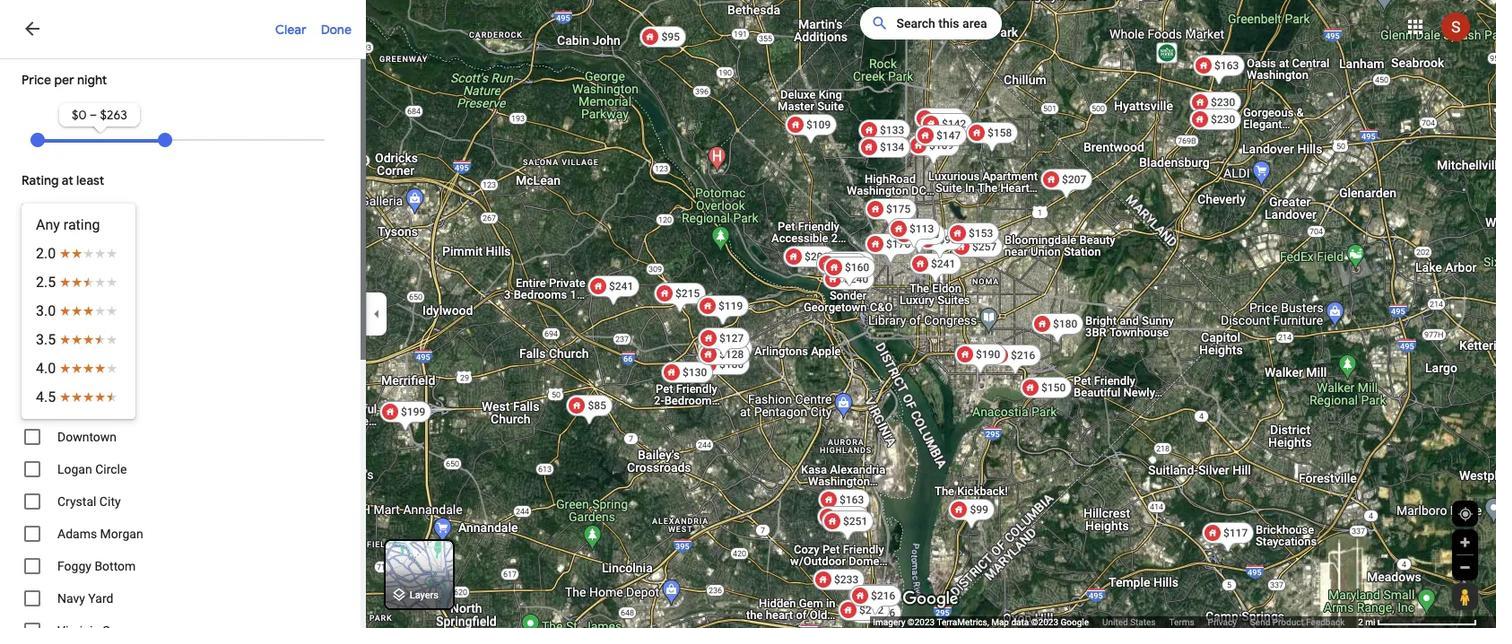 Task type: vqa. For each thing, say whether or not it's contained in the screenshot.
the bottommost 13
no



Task type: describe. For each thing, give the bounding box(es) containing it.
yard
[[88, 592, 113, 606]]

done
[[321, 22, 352, 38]]

send
[[1251, 617, 1271, 627]]

3.5 stars element
[[36, 329, 121, 351]]

price per night region
[[0, 59, 361, 160]]

layers
[[410, 590, 439, 601]]

zoom in image
[[1459, 536, 1472, 549]]

show street view coverage image
[[1453, 583, 1478, 610]]

–
[[90, 107, 97, 123]]

4.5 stars element
[[36, 387, 121, 408]]

product
[[1273, 617, 1304, 627]]

adams
[[57, 527, 97, 541]]

search this area
[[897, 16, 987, 31]]

rating group
[[0, 160, 361, 251]]

town
[[79, 398, 109, 412]]

collapse side panel image
[[367, 304, 387, 324]]

old
[[57, 398, 76, 412]]

map
[[992, 617, 1009, 627]]

least
[[76, 172, 104, 188]]

circle for dupont circle
[[101, 333, 133, 347]]

4.0 stars element
[[36, 358, 121, 380]]

city
[[99, 495, 121, 509]]

3.5
[[36, 331, 56, 348]]

downtown
[[57, 430, 117, 444]]

2 ©2023 from the left
[[1032, 617, 1059, 627]]

mi
[[1366, 617, 1376, 627]]

any rating inside popup button
[[33, 214, 89, 229]]

send product feedback
[[1251, 617, 1345, 627]]

foggy bottom
[[57, 559, 136, 574]]

united states button
[[1103, 616, 1156, 628]]

footer inside google maps element
[[873, 616, 1359, 628]]

1 ©2023 from the left
[[908, 617, 935, 627]]

rating for any rating popup button
[[57, 214, 89, 229]]

rating at least
[[22, 172, 104, 188]]

$0
[[72, 107, 87, 123]]

at
[[62, 172, 73, 188]]

hill
[[100, 365, 118, 380]]

any rating button
[[22, 204, 118, 239]]

data
[[1012, 617, 1029, 627]]

clear
[[275, 22, 307, 38]]

2.0 stars element
[[36, 243, 121, 265]]

navy yard
[[57, 592, 113, 606]]

united states
[[1103, 617, 1156, 627]]

clear button
[[275, 0, 321, 57]]

search this area button
[[861, 7, 1002, 39]]

crystal
[[57, 495, 96, 509]]

google
[[1061, 617, 1089, 627]]

united
[[1103, 617, 1128, 627]]

$263
[[100, 107, 127, 123]]

dupont circle
[[57, 333, 133, 347]]

terms
[[1170, 617, 1195, 627]]

any inside popup button
[[33, 214, 54, 229]]

menu inside google maps element
[[22, 204, 136, 419]]

search
[[897, 16, 936, 31]]



Task type: locate. For each thing, give the bounding box(es) containing it.
$0 – $263
[[72, 107, 127, 123]]

price
[[22, 72, 51, 88]]

footer containing imagery ©2023 terrametrics, map data ©2023 google
[[873, 616, 1359, 628]]

circle up the hill
[[101, 333, 133, 347]]

any
[[33, 214, 54, 229], [36, 216, 60, 233]]

1 vertical spatial circle
[[95, 462, 127, 477]]

4.0
[[36, 360, 56, 377]]

imagery ©2023 terrametrics, map data ©2023 google
[[873, 617, 1089, 627]]

back image
[[22, 18, 43, 39]]

night
[[77, 72, 107, 88]]

old town
[[57, 398, 109, 412]]

0 vertical spatial circle
[[101, 333, 133, 347]]

any rating up 2.0 stars element
[[36, 216, 100, 233]]

©2023
[[908, 617, 935, 627], [1032, 617, 1059, 627]]

1 horizontal spatial ©2023
[[1032, 617, 1059, 627]]

feedback
[[1307, 617, 1345, 627]]

google maps element
[[0, 0, 1497, 628]]

zoom out image
[[1459, 561, 1472, 574]]

3.0
[[36, 302, 56, 319]]

morgan
[[100, 527, 143, 541]]

©2023 right imagery
[[908, 617, 935, 627]]

2.5 stars element
[[36, 272, 121, 293]]

states
[[1131, 617, 1156, 627]]

rating inside menu
[[64, 216, 100, 233]]

bottom
[[95, 559, 136, 574]]

menu
[[22, 204, 136, 419]]

price per night
[[22, 72, 107, 88]]

show your location image
[[1458, 506, 1474, 522]]

any rating up the 2.0
[[33, 214, 89, 229]]

rating inside popup button
[[57, 214, 89, 229]]

logan circle
[[57, 462, 127, 477]]

main content
[[0, 0, 366, 628]]

2
[[1359, 617, 1364, 627]]

rating
[[57, 214, 89, 229], [64, 216, 100, 233]]

neighborhoods
[[22, 266, 112, 282]]

privacy
[[1208, 617, 1237, 627]]

footer
[[873, 616, 1359, 628]]

circle for logan circle
[[95, 462, 127, 477]]

georgetown
[[57, 301, 125, 315]]

send product feedback button
[[1251, 616, 1345, 628]]

navy
[[57, 592, 85, 606]]

dupont
[[57, 333, 98, 347]]

4.5
[[36, 388, 56, 406]]

capitol
[[57, 365, 97, 380]]

crystal city
[[57, 495, 121, 509]]

capitol hill
[[57, 365, 118, 380]]

menu containing any rating
[[22, 204, 136, 419]]

this
[[939, 16, 960, 31]]

rating for menu on the left of page containing any rating
[[64, 216, 100, 233]]

adams morgan
[[57, 527, 143, 541]]

logan
[[57, 462, 92, 477]]

circle up the city
[[95, 462, 127, 477]]

google account: sheryl atherton  
(sheryl.atherton@adept.ai) image
[[1442, 12, 1471, 41]]

imagery
[[873, 617, 906, 627]]

2.0
[[36, 245, 56, 262]]

main content containing clear
[[0, 0, 366, 628]]

per
[[54, 72, 74, 88]]

area
[[963, 16, 987, 31]]

3.0 stars element
[[36, 301, 121, 322]]

2 mi
[[1359, 617, 1376, 627]]

2 mi button
[[1359, 617, 1478, 627]]

terrametrics,
[[937, 617, 989, 627]]

©2023 right data
[[1032, 617, 1059, 627]]

done button
[[321, 0, 366, 57]]

rating
[[22, 172, 59, 188]]

2.5
[[36, 274, 56, 291]]

0 horizontal spatial ©2023
[[908, 617, 935, 627]]

circle
[[101, 333, 133, 347], [95, 462, 127, 477]]

foggy
[[57, 559, 91, 574]]

privacy button
[[1208, 616, 1237, 628]]

terms button
[[1170, 616, 1195, 628]]

any rating
[[33, 214, 89, 229], [36, 216, 100, 233]]



